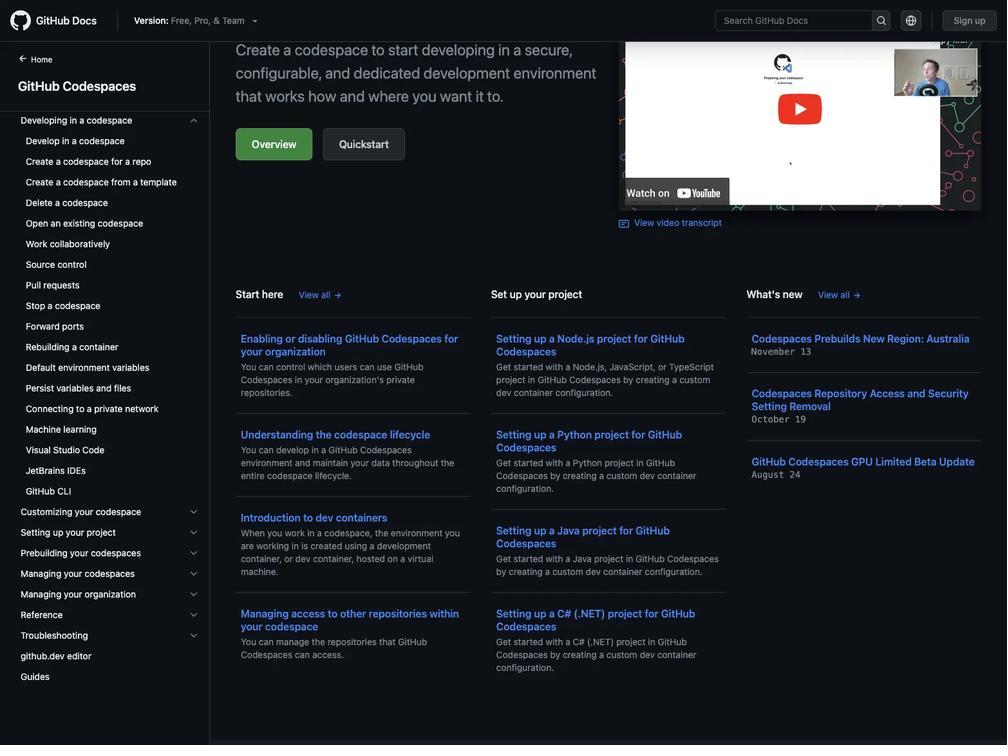 Task type: describe. For each thing, give the bounding box(es) containing it.
&
[[213, 15, 220, 26]]

or inside introduction to dev containers when you work in a codespace, the environment you are working in is created using a development container, or dev container, hosted on a virtual machine.
[[284, 553, 293, 564]]

can left manage
[[259, 636, 274, 647]]

codespace inside dropdown button
[[87, 115, 132, 126]]

beta
[[915, 455, 937, 468]]

view for enabling or disabling github codespaces for your organization
[[299, 289, 319, 300]]

or inside enabling or disabling github codespaces for your organization you can control which users can use github codespaces in your organization's private repositories.
[[285, 332, 296, 345]]

troubleshooting
[[21, 630, 88, 641]]

and inside codespaces repository access and security setting removal october 19
[[908, 388, 926, 400]]

github codespaces link
[[15, 76, 194, 95]]

create inside the github codespaces documentation create a codespace to start developing in a secure, configurable, and dedicated development environment that works how and where you want it to.
[[236, 41, 280, 59]]

19
[[795, 414, 806, 425]]

github docs link
[[10, 10, 107, 31]]

removal
[[790, 400, 831, 413]]

get inside setting up a c# (.net) project for github codespaces get started with a c# (.net) project in github codespaces by creating a custom dev container configuration.
[[496, 636, 511, 647]]

guides link
[[15, 667, 204, 687]]

your down managing your codespaces
[[64, 589, 82, 600]]

sign up
[[954, 15, 986, 26]]

other
[[340, 607, 366, 620]]

in inside the github codespaces documentation create a codespace to start developing in a secure, configurable, and dedicated development environment that works how and where you want it to.
[[498, 41, 510, 59]]

0 vertical spatial c#
[[557, 607, 571, 620]]

codespaces inside codespaces prebuilds new region: australia november 13
[[752, 332, 812, 345]]

can inside understanding the codespace lifecycle you can develop in a github codespaces environment and maintain your data throughout the entire codespace lifecycle.
[[259, 445, 274, 455]]

setting for setting up a java project for github codespaces
[[496, 524, 532, 537]]

machine.
[[241, 566, 279, 577]]

view all for what's new
[[818, 289, 850, 300]]

up for setting up a java project for github codespaces get started with a java project in github codespaces by creating a custom dev container configuration.
[[534, 524, 547, 537]]

sc 9kayk9 0 image inside troubleshooting dropdown button
[[189, 631, 199, 641]]

here
[[262, 288, 283, 300]]

configuration. inside setting up a node.js project for github codespaces get started with a node.js, javascript, or typescript project in github codespaces by creating a custom dev container configuration.
[[556, 387, 613, 398]]

private inside enabling or disabling github codespaces for your organization you can control which users can use github codespaces in your organization's private repositories.
[[386, 374, 415, 385]]

github inside the github codespaces documentation create a codespace to start developing in a secure, configurable, and dedicated development environment that works how and where you want it to.
[[236, 10, 302, 35]]

and inside understanding the codespace lifecycle you can develop in a github codespaces environment and maintain your data throughout the entire codespace lifecycle.
[[295, 457, 311, 468]]

lifecycle.
[[315, 470, 352, 481]]

a inside dropdown button
[[79, 115, 84, 126]]

machine learning link
[[15, 419, 204, 440]]

dev inside setting up a java project for github codespaces get started with a java project in github codespaces by creating a custom dev container configuration.
[[586, 566, 601, 577]]

codespace down delete a codespace link
[[98, 218, 143, 229]]

within
[[430, 607, 459, 620]]

hosted
[[357, 553, 385, 564]]

development inside introduction to dev containers when you work in a codespace, the environment you are working in is created using a development container, or dev container, hosted on a virtual machine.
[[377, 540, 431, 551]]

in inside setting up a java project for github codespaces get started with a java project in github codespaces by creating a custom dev container configuration.
[[626, 553, 633, 564]]

developing in a codespace element containing develop in a codespace
[[10, 131, 209, 502]]

up for setting up a c# (.net) project for github codespaces get started with a c# (.net) project in github codespaces by creating a custom dev container configuration.
[[534, 607, 547, 620]]

delete a codespace
[[26, 197, 108, 208]]

by inside setting up a c# (.net) project for github codespaces get started with a c# (.net) project in github codespaces by creating a custom dev container configuration.
[[550, 649, 560, 660]]

jetbrains
[[26, 465, 65, 476]]

learning
[[63, 424, 97, 435]]

environment inside github codespaces element
[[58, 362, 110, 373]]

github codespaces documentation create a codespace to start developing in a secure, configurable, and dedicated development environment that works how and where you want it to.
[[236, 10, 597, 105]]

2 horizontal spatial you
[[445, 528, 460, 538]]

configuration. inside setting up a c# (.net) project for github codespaces get started with a c# (.net) project in github codespaces by creating a custom dev container configuration.
[[496, 662, 554, 673]]

working
[[256, 540, 289, 551]]

works
[[265, 87, 305, 105]]

repo
[[132, 156, 151, 167]]

organization's
[[325, 374, 384, 385]]

limited
[[876, 455, 912, 468]]

introduction
[[241, 511, 301, 524]]

get for setting up a node.js project for github codespaces
[[496, 361, 511, 372]]

dev inside setting up a c# (.net) project for github codespaces get started with a c# (.net) project in github codespaces by creating a custom dev container configuration.
[[640, 649, 655, 660]]

sc 9kayk9 0 image inside reference dropdown button
[[189, 610, 199, 620]]

custom inside setting up a python project for github codespaces get started with a python project in github codespaces by creating a custom dev container configuration.
[[607, 470, 637, 481]]

1 horizontal spatial view
[[634, 217, 654, 228]]

node.js,
[[573, 361, 607, 372]]

codespaces for managing your codespaces
[[85, 568, 135, 579]]

sc 9kayk9 0 image for codespaces
[[189, 569, 199, 579]]

codespaces inside "github codespaces gpu limited beta update august 24"
[[789, 455, 849, 468]]

github.dev
[[21, 651, 65, 661]]

configuration. inside setting up a java project for github codespaces get started with a java project in github codespaces by creating a custom dev container configuration.
[[645, 566, 703, 577]]

the inside managing access to other repositories within your codespace you can manage the repositories that github codespaces can access.
[[312, 636, 325, 647]]

august 24 element
[[752, 469, 801, 480]]

24
[[790, 469, 801, 480]]

want
[[440, 87, 472, 105]]

setting inside codespaces repository access and security setting removal october 19
[[752, 400, 787, 413]]

started for setting up a node.js project for github codespaces
[[514, 361, 543, 372]]

development inside the github codespaces documentation create a codespace to start developing in a secure, configurable, and dedicated development environment that works how and where you want it to.
[[424, 64, 510, 82]]

container inside setting up a c# (.net) project for github codespaces get started with a c# (.net) project in github codespaces by creating a custom dev container configuration.
[[657, 649, 697, 660]]

container inside setting up a python project for github codespaces get started with a python project in github codespaces by creating a custom dev container configuration.
[[657, 470, 697, 481]]

guides
[[21, 671, 50, 682]]

environment inside introduction to dev containers when you work in a codespace, the environment you are working in is created using a development container, or dev container, hosted on a virtual machine.
[[391, 528, 443, 538]]

work
[[285, 528, 305, 538]]

reference button
[[15, 605, 204, 625]]

create a codespace for a repo link
[[15, 151, 204, 172]]

to inside managing access to other repositories within your codespace you can manage the repositories that github codespaces can access.
[[328, 607, 338, 620]]

version: free, pro, & team
[[134, 15, 245, 26]]

to.
[[487, 87, 504, 105]]

stop a codespace
[[26, 300, 101, 311]]

your inside dropdown button
[[75, 507, 93, 517]]

connecting
[[26, 403, 74, 414]]

setting inside setting up your project dropdown button
[[21, 527, 50, 538]]

from
[[111, 177, 131, 187]]

you inside the github codespaces documentation create a codespace to start developing in a secure, configurable, and dedicated development environment that works how and where you want it to.
[[412, 87, 437, 105]]

by inside setting up a python project for github codespaces get started with a python project in github codespaces by creating a custom dev container configuration.
[[550, 470, 560, 481]]

to inside introduction to dev containers when you work in a codespace, the environment you are working in is created using a development container, or dev container, hosted on a virtual machine.
[[303, 511, 313, 524]]

the right throughout
[[441, 457, 454, 468]]

get for setting up a java project for github codespaces
[[496, 553, 511, 564]]

introduction to dev containers when you work in a codespace, the environment you are working in is created using a development container, or dev container, hosted on a virtual machine.
[[241, 511, 460, 577]]

jetbrains ides
[[26, 465, 86, 476]]

code
[[82, 445, 104, 455]]

source
[[26, 259, 55, 270]]

setting for setting up a c# (.net) project for github codespaces
[[496, 607, 532, 620]]

github inside "github codespaces gpu limited beta update august 24"
[[752, 455, 786, 468]]

setting up your project
[[21, 527, 116, 538]]

for for setting up a python project for github codespaces
[[632, 428, 645, 441]]

sc 9kayk9 0 image for your
[[189, 527, 199, 538]]

view all link for start here
[[299, 288, 342, 302]]

and right how
[[340, 87, 365, 105]]

container inside developing in a codespace element
[[79, 342, 118, 352]]

repositories.
[[241, 387, 293, 398]]

in inside develop in a codespace link
[[62, 136, 69, 146]]

default
[[26, 362, 56, 373]]

you for managing access to other repositories within your codespace
[[241, 636, 256, 647]]

github docs
[[36, 14, 97, 27]]

august
[[752, 469, 784, 480]]

customizing your codespace
[[21, 507, 141, 517]]

by inside setting up a node.js project for github codespaces get started with a node.js, javascript, or typescript project in github codespaces by creating a custom dev container configuration.
[[623, 374, 633, 385]]

codespaces repository access and security setting removal october 19
[[752, 388, 969, 425]]

creating inside setting up a node.js project for github codespaces get started with a node.js, javascript, or typescript project in github codespaces by creating a custom dev container configuration.
[[636, 374, 670, 385]]

users
[[335, 361, 357, 372]]

1 vertical spatial repositories
[[328, 636, 377, 647]]

setting up a java project for github codespaces get started with a java project in github codespaces by creating a custom dev container configuration.
[[496, 524, 719, 577]]

up for set up your project
[[510, 288, 522, 300]]

the inside introduction to dev containers when you work in a codespace, the environment you are working in is created using a development container, or dev container, hosted on a virtual machine.
[[375, 528, 388, 538]]

forward
[[26, 321, 60, 332]]

develop
[[26, 136, 60, 146]]

new
[[863, 332, 885, 345]]

for for setting up a node.js project for github codespaces
[[634, 332, 648, 345]]

sc 9kayk9 0 image for codespace
[[189, 507, 199, 517]]

codespace inside dropdown button
[[96, 507, 141, 517]]

by inside setting up a java project for github codespaces get started with a java project in github codespaces by creating a custom dev container configuration.
[[496, 566, 506, 577]]

up for setting up your project
[[53, 527, 63, 538]]

your up managing your codespaces
[[70, 548, 88, 558]]

dev inside setting up a node.js project for github codespaces get started with a node.js, javascript, or typescript project in github codespaces by creating a custom dev container configuration.
[[496, 387, 512, 398]]

requests
[[43, 280, 80, 290]]

use
[[377, 361, 392, 372]]

connecting to a private network link
[[15, 399, 204, 419]]

start
[[388, 41, 418, 59]]

pull requests link
[[15, 275, 204, 296]]

container inside setting up a node.js project for github codespaces get started with a node.js, javascript, or typescript project in github codespaces by creating a custom dev container configuration.
[[514, 387, 553, 398]]

create a codespace from a template link
[[15, 172, 204, 193]]

1 vertical spatial variables
[[57, 383, 94, 394]]

setting for setting up a node.js project for github codespaces
[[496, 332, 532, 345]]

lifecycle
[[390, 428, 430, 441]]

codespace up "data"
[[334, 428, 387, 441]]

november
[[752, 346, 795, 357]]

open
[[26, 218, 48, 229]]

up for setting up a node.js project for github codespaces get started with a node.js, javascript, or typescript project in github codespaces by creating a custom dev container configuration.
[[534, 332, 547, 345]]

overview
[[252, 138, 297, 150]]

codespace down develop
[[267, 470, 313, 481]]

in inside setting up a c# (.net) project for github codespaces get started with a c# (.net) project in github codespaces by creating a custom dev container configuration.
[[648, 636, 655, 647]]

1 vertical spatial python
[[573, 457, 602, 468]]

to inside developing in a codespace element
[[76, 403, 84, 414]]

stop a codespace link
[[15, 296, 204, 316]]

and inside developing in a codespace element
[[96, 383, 112, 394]]

project inside dropdown button
[[87, 527, 116, 538]]

control inside enabling or disabling github codespaces for your organization you can control which users can use github codespaces in your organization's private repositories.
[[276, 361, 305, 372]]

visual
[[26, 445, 51, 455]]

it
[[476, 87, 484, 105]]

you for enabling or disabling github codespaces for your organization
[[241, 361, 256, 372]]

your down which
[[305, 374, 323, 385]]

sc 9kayk9 0 image for prebuilding your codespaces
[[189, 548, 199, 558]]

virtual
[[408, 553, 434, 564]]

codespaces inside codespaces repository access and security setting removal october 19
[[752, 388, 812, 400]]

managing your organization
[[21, 589, 136, 600]]

your inside managing access to other repositories within your codespace you can manage the repositories that github codespaces can access.
[[241, 620, 263, 633]]

secure,
[[525, 41, 572, 59]]

which
[[308, 361, 332, 372]]

started for setting up a java project for github codespaces
[[514, 553, 543, 564]]

codespace,
[[324, 528, 373, 538]]

create a codespace from a template
[[26, 177, 177, 187]]

in inside setting up a python project for github codespaces get started with a python project in github codespaces by creating a custom dev container configuration.
[[636, 457, 644, 468]]

custom inside setting up a c# (.net) project for github codespaces get started with a c# (.net) project in github codespaces by creating a custom dev container configuration.
[[607, 649, 637, 660]]

with for python
[[546, 457, 563, 468]]

github codespaces
[[18, 78, 136, 93]]

setting up your project button
[[15, 522, 204, 543]]

codespace inside managing access to other repositories within your codespace you can manage the repositories that github codespaces can access.
[[265, 620, 318, 633]]

forward ports
[[26, 321, 84, 332]]

organization inside enabling or disabling github codespaces for your organization you can control which users can use github codespaces in your organization's private repositories.
[[265, 345, 326, 358]]

view video transcript
[[634, 217, 722, 228]]

jetbrains ides link
[[15, 460, 204, 481]]

understanding the codespace lifecycle you can develop in a github codespaces environment and maintain your data throughout the entire codespace lifecycle.
[[241, 428, 454, 481]]

github inside managing access to other repositories within your codespace you can manage the repositories that github codespaces can access.
[[398, 636, 427, 647]]

prebuilding
[[21, 548, 68, 558]]

in inside enabling or disabling github codespaces for your organization you can control which users can use github codespaces in your organization's private repositories.
[[295, 374, 302, 385]]

disabling
[[298, 332, 342, 345]]

in inside developing in a codespace dropdown button
[[70, 115, 77, 126]]

codespace inside the github codespaces documentation create a codespace to start developing in a secure, configurable, and dedicated development environment that works how and where you want it to.
[[295, 41, 368, 59]]

default environment variables
[[26, 362, 149, 373]]

develop
[[276, 445, 309, 455]]

Search GitHub Docs search field
[[716, 11, 872, 30]]

creating inside setting up a python project for github codespaces get started with a python project in github codespaces by creating a custom dev container configuration.
[[563, 470, 597, 481]]



Task type: locate. For each thing, give the bounding box(es) containing it.
1 you from the top
[[241, 361, 256, 372]]

1 container, from the left
[[241, 553, 282, 564]]

managing up manage
[[241, 607, 289, 620]]

you down enabling
[[241, 361, 256, 372]]

up inside dropdown button
[[53, 527, 63, 538]]

you left manage
[[241, 636, 256, 647]]

setting up a python project for github codespaces get started with a python project in github codespaces by creating a custom dev container configuration.
[[496, 428, 697, 494]]

prebuilds
[[815, 332, 861, 345]]

managing for organization
[[21, 589, 61, 600]]

1 sc 9kayk9 0 image from the top
[[189, 507, 199, 517]]

github codespaces element
[[0, 0, 210, 744]]

environment
[[514, 64, 597, 82], [58, 362, 110, 373], [241, 457, 293, 468], [391, 528, 443, 538]]

to left other on the left
[[328, 607, 338, 620]]

0 vertical spatial sc 9kayk9 0 image
[[189, 115, 199, 126]]

dedicated
[[354, 64, 420, 82]]

codespace down create a codespace for a repo
[[63, 177, 109, 187]]

github inside understanding the codespace lifecycle you can develop in a github codespaces environment and maintain your data throughout the entire codespace lifecycle.
[[329, 445, 358, 455]]

0 vertical spatial or
[[285, 332, 296, 345]]

can up repositories.
[[259, 361, 274, 372]]

sc 9kayk9 0 image inside managing your codespaces dropdown button
[[189, 569, 199, 579]]

with for node.js
[[546, 361, 563, 372]]

2 vertical spatial managing
[[241, 607, 289, 620]]

setting inside setting up a java project for github codespaces get started with a java project in github codespaces by creating a custom dev container configuration.
[[496, 524, 532, 537]]

managing for to
[[241, 607, 289, 620]]

2 developing in a codespace element from the top
[[10, 131, 209, 502]]

sc 9kayk9 0 image inside setting up your project dropdown button
[[189, 527, 199, 538]]

that inside the github codespaces documentation create a codespace to start developing in a secure, configurable, and dedicated development environment that works how and where you want it to.
[[236, 87, 262, 105]]

setting up a node.js project for github codespaces get started with a node.js, javascript, or typescript project in github codespaces by creating a custom dev container configuration.
[[496, 332, 714, 398]]

you inside managing access to other repositories within your codespace you can manage the repositories that github codespaces can access.
[[241, 636, 256, 647]]

maintain
[[313, 457, 348, 468]]

2 view all link from the left
[[818, 288, 861, 302]]

3 you from the top
[[241, 636, 256, 647]]

persist variables and files link
[[15, 378, 204, 399]]

codespaces inside understanding the codespace lifecycle you can develop in a github codespaces environment and maintain your data throughout the entire codespace lifecycle.
[[360, 445, 412, 455]]

codespaces inside the github codespaces documentation create a codespace to start developing in a secure, configurable, and dedicated development environment that works how and where you want it to.
[[306, 10, 423, 35]]

october 19 element
[[752, 414, 806, 425]]

can down manage
[[295, 649, 310, 660]]

what's new
[[747, 288, 803, 300]]

managing for codespaces
[[21, 568, 61, 579]]

3 with from the top
[[546, 553, 563, 564]]

view all right 'new'
[[818, 289, 850, 300]]

started inside setting up a node.js project for github codespaces get started with a node.js, javascript, or typescript project in github codespaces by creating a custom dev container configuration.
[[514, 361, 543, 372]]

template
[[140, 177, 177, 187]]

free,
[[171, 15, 192, 26]]

0 vertical spatial variables
[[112, 362, 149, 373]]

1 horizontal spatial that
[[379, 636, 396, 647]]

your up setting up your project
[[75, 507, 93, 517]]

private
[[386, 374, 415, 385], [94, 403, 123, 414]]

work collaboratively link
[[15, 234, 204, 254]]

4 started from the top
[[514, 636, 543, 647]]

github codespaces gpu limited beta update august 24
[[752, 455, 975, 480]]

1 horizontal spatial you
[[412, 87, 437, 105]]

codespace down github cli link
[[96, 507, 141, 517]]

can down understanding
[[259, 445, 274, 455]]

by
[[623, 374, 633, 385], [550, 470, 560, 481], [496, 566, 506, 577], [550, 649, 560, 660]]

4 with from the top
[[546, 636, 563, 647]]

the up access.
[[312, 636, 325, 647]]

ides
[[67, 465, 86, 476]]

you
[[412, 87, 437, 105], [267, 528, 282, 538], [445, 528, 460, 538]]

view
[[634, 217, 654, 228], [299, 289, 319, 300], [818, 289, 838, 300]]

(.net)
[[574, 607, 605, 620], [587, 636, 614, 647]]

for inside developing in a codespace element
[[111, 156, 123, 167]]

all up prebuilds
[[841, 289, 850, 300]]

3 sc 9kayk9 0 image from the top
[[189, 569, 199, 579]]

to up learning at the left
[[76, 403, 84, 414]]

1 view all from the left
[[299, 289, 331, 300]]

and up how
[[325, 64, 350, 82]]

private down persist variables and files link
[[94, 403, 123, 414]]

your up prebuilding your codespaces
[[66, 527, 84, 538]]

view all link for what's new
[[818, 288, 861, 302]]

files
[[114, 383, 131, 394]]

or inside setting up a node.js project for github codespaces get started with a node.js, javascript, or typescript project in github codespaces by creating a custom dev container configuration.
[[658, 361, 667, 372]]

creating inside setting up a java project for github codespaces get started with a java project in github codespaces by creating a custom dev container configuration.
[[509, 566, 543, 577]]

triangle down image
[[250, 15, 260, 26]]

2 vertical spatial create
[[26, 177, 53, 187]]

github.dev editor
[[21, 651, 91, 661]]

managing up reference
[[21, 589, 61, 600]]

environment inside understanding the codespace lifecycle you can develop in a github codespaces environment and maintain your data throughout the entire codespace lifecycle.
[[241, 457, 293, 468]]

0 vertical spatial you
[[241, 361, 256, 372]]

codespace down develop in a codespace
[[63, 156, 109, 167]]

all up disabling
[[321, 289, 331, 300]]

4 get from the top
[[496, 636, 511, 647]]

codespace down developing in a codespace dropdown button
[[79, 136, 125, 146]]

repositories right other on the left
[[369, 607, 427, 620]]

view video transcript link
[[619, 217, 722, 229]]

1 vertical spatial create
[[26, 156, 53, 167]]

variables up the files
[[112, 362, 149, 373]]

3 get from the top
[[496, 553, 511, 564]]

control down "work collaboratively"
[[57, 259, 87, 270]]

0 horizontal spatial container,
[[241, 553, 282, 564]]

sign
[[954, 15, 973, 26]]

custom inside setting up a node.js project for github codespaces get started with a node.js, javascript, or typescript project in github codespaces by creating a custom dev container configuration.
[[680, 374, 710, 385]]

1 vertical spatial you
[[241, 445, 256, 455]]

managing inside managing access to other repositories within your codespace you can manage the repositories that github codespaces can access.
[[241, 607, 289, 620]]

4 sc 9kayk9 0 image from the top
[[189, 589, 199, 600]]

and right access
[[908, 388, 926, 400]]

organization down disabling
[[265, 345, 326, 358]]

managing
[[21, 568, 61, 579], [21, 589, 61, 600], [241, 607, 289, 620]]

created
[[311, 540, 342, 551]]

sc 9kayk9 0 image inside developing in a codespace dropdown button
[[189, 115, 199, 126]]

1 horizontal spatial c#
[[573, 636, 585, 647]]

for for enabling or disabling github codespaces for your organization
[[445, 332, 458, 345]]

network
[[125, 403, 159, 414]]

1 sc 9kayk9 0 image from the top
[[189, 115, 199, 126]]

variables
[[112, 362, 149, 373], [57, 383, 94, 394]]

3 started from the top
[[514, 553, 543, 564]]

0 vertical spatial that
[[236, 87, 262, 105]]

0 horizontal spatial c#
[[557, 607, 571, 620]]

2 view all from the left
[[818, 289, 850, 300]]

all for disabling
[[321, 289, 331, 300]]

you
[[241, 361, 256, 372], [241, 445, 256, 455], [241, 636, 256, 647]]

github cli
[[26, 486, 71, 497]]

or
[[285, 332, 296, 345], [658, 361, 667, 372], [284, 553, 293, 564]]

1 vertical spatial control
[[276, 361, 305, 372]]

develop in a codespace link
[[15, 131, 204, 151]]

view all right here
[[299, 289, 331, 300]]

select language: current language is english image
[[906, 15, 917, 26]]

2 vertical spatial you
[[241, 636, 256, 647]]

github cli link
[[15, 481, 204, 502]]

dev
[[496, 387, 512, 398], [640, 470, 655, 481], [316, 511, 333, 524], [295, 553, 311, 564], [586, 566, 601, 577], [640, 649, 655, 660]]

view all link up disabling
[[299, 288, 342, 302]]

1 vertical spatial codespaces
[[85, 568, 135, 579]]

search image
[[876, 15, 887, 26]]

0 horizontal spatial view all link
[[299, 288, 342, 302]]

1 with from the top
[[546, 361, 563, 372]]

that inside managing access to other repositories within your codespace you can manage the repositories that github codespaces can access.
[[379, 636, 396, 647]]

pull requests
[[26, 280, 80, 290]]

with inside setting up a python project for github codespaces get started with a python project in github codespaces by creating a custom dev container configuration.
[[546, 457, 563, 468]]

1 vertical spatial private
[[94, 403, 123, 414]]

in inside understanding the codespace lifecycle you can develop in a github codespaces environment and maintain your data throughout the entire codespace lifecycle.
[[312, 445, 319, 455]]

setting up a c# (.net) project for github codespaces get started with a c# (.net) project in github codespaces by creating a custom dev container configuration.
[[496, 607, 697, 673]]

up for sign up
[[975, 15, 986, 26]]

0 vertical spatial private
[[386, 374, 415, 385]]

1 vertical spatial or
[[658, 361, 667, 372]]

your right set
[[525, 288, 546, 300]]

for inside setting up a java project for github codespaces get started with a java project in github codespaces by creating a custom dev container configuration.
[[619, 524, 633, 537]]

1 horizontal spatial view all link
[[818, 288, 861, 302]]

1 horizontal spatial container,
[[313, 553, 354, 564]]

1 horizontal spatial variables
[[112, 362, 149, 373]]

you inside enabling or disabling github codespaces for your organization you can control which users can use github codespaces in your organization's private repositories.
[[241, 361, 256, 372]]

and
[[325, 64, 350, 82], [340, 87, 365, 105], [96, 383, 112, 394], [908, 388, 926, 400], [295, 457, 311, 468]]

control left which
[[276, 361, 305, 372]]

0 horizontal spatial variables
[[57, 383, 94, 394]]

0 horizontal spatial view
[[299, 289, 319, 300]]

the down containers
[[375, 528, 388, 538]]

work
[[26, 239, 47, 249]]

develop in a codespace
[[26, 136, 125, 146]]

for inside setting up a c# (.net) project for github codespaces get started with a c# (.net) project in github codespaces by creating a custom dev container configuration.
[[645, 607, 659, 620]]

codespaces for prebuilding your codespaces
[[91, 548, 141, 558]]

machine learning
[[26, 424, 97, 435]]

for inside setting up a node.js project for github codespaces get started with a node.js, javascript, or typescript project in github codespaces by creating a custom dev container configuration.
[[634, 332, 648, 345]]

rebuilding
[[26, 342, 70, 352]]

developing in a codespace button
[[15, 110, 204, 131]]

in inside setting up a node.js project for github codespaces get started with a node.js, javascript, or typescript project in github codespaces by creating a custom dev container configuration.
[[528, 374, 535, 385]]

up inside "link"
[[975, 15, 986, 26]]

and down develop
[[295, 457, 311, 468]]

private inside the connecting to a private network link
[[94, 403, 123, 414]]

dev inside setting up a python project for github codespaces get started with a python project in github codespaces by creating a custom dev container configuration.
[[640, 470, 655, 481]]

prebuilding your codespaces
[[21, 548, 141, 558]]

0 vertical spatial java
[[557, 524, 580, 537]]

your inside understanding the codespace lifecycle you can develop in a github codespaces environment and maintain your data throughout the entire codespace lifecycle.
[[351, 457, 369, 468]]

your down enabling
[[241, 345, 263, 358]]

1 vertical spatial java
[[573, 553, 592, 564]]

2 all from the left
[[841, 289, 850, 300]]

understanding
[[241, 428, 313, 441]]

0 vertical spatial codespaces
[[91, 548, 141, 558]]

0 horizontal spatial that
[[236, 87, 262, 105]]

codespace up develop in a codespace link
[[87, 115, 132, 126]]

creating inside setting up a c# (.net) project for github codespaces get started with a c# (.net) project in github codespaces by creating a custom dev container configuration.
[[563, 649, 597, 660]]

configuration.
[[556, 387, 613, 398], [496, 483, 554, 494], [645, 566, 703, 577], [496, 662, 554, 673]]

and left the files
[[96, 383, 112, 394]]

create for create a codespace for a repo
[[26, 156, 53, 167]]

5 sc 9kayk9 0 image from the top
[[189, 610, 199, 620]]

1 vertical spatial that
[[379, 636, 396, 647]]

to up work
[[303, 511, 313, 524]]

gpu
[[851, 455, 873, 468]]

get inside setting up a python project for github codespaces get started with a python project in github codespaces by creating a custom dev container configuration.
[[496, 457, 511, 468]]

development up on
[[377, 540, 431, 551]]

started inside setting up a java project for github codespaces get started with a java project in github codespaces by creating a custom dev container configuration.
[[514, 553, 543, 564]]

container, up machine.
[[241, 553, 282, 564]]

developing in a codespace element
[[10, 110, 209, 502], [10, 131, 209, 502]]

1 vertical spatial (.net)
[[587, 636, 614, 647]]

2 sc 9kayk9 0 image from the top
[[189, 527, 199, 538]]

2 vertical spatial or
[[284, 553, 293, 564]]

sc 9kayk9 0 image
[[189, 115, 199, 126], [189, 548, 199, 558]]

codespaces inside github codespaces link
[[63, 78, 136, 93]]

1 vertical spatial sc 9kayk9 0 image
[[189, 548, 199, 558]]

pro,
[[194, 15, 211, 26]]

6 sc 9kayk9 0 image from the top
[[189, 631, 199, 641]]

you up entire
[[241, 445, 256, 455]]

codespaces prebuilds new region: australia november 13
[[752, 332, 970, 357]]

environment inside the github codespaces documentation create a codespace to start developing in a secure, configurable, and dedicated development environment that works how and where you want it to.
[[514, 64, 597, 82]]

managing your codespaces button
[[15, 564, 204, 584]]

start
[[236, 288, 259, 300]]

open an existing codespace link
[[15, 213, 204, 234]]

create inside "link"
[[26, 177, 53, 187]]

create down triangle down image
[[236, 41, 280, 59]]

variables down default environment variables
[[57, 383, 94, 394]]

0 vertical spatial (.net)
[[574, 607, 605, 620]]

codespaces
[[306, 10, 423, 35], [63, 78, 136, 93], [382, 332, 442, 345], [752, 332, 812, 345], [496, 345, 557, 358], [241, 374, 292, 385], [569, 374, 621, 385], [752, 388, 812, 400], [496, 441, 557, 454], [360, 445, 412, 455], [789, 455, 849, 468], [496, 470, 548, 481], [496, 537, 557, 549], [667, 553, 719, 564], [496, 620, 557, 633], [241, 649, 292, 660], [496, 649, 548, 660]]

1 get from the top
[[496, 361, 511, 372]]

up inside setting up a c# (.net) project for github codespaces get started with a c# (.net) project in github codespaces by creating a custom dev container configuration.
[[534, 607, 547, 620]]

development down developing
[[424, 64, 510, 82]]

2 container, from the left
[[313, 553, 354, 564]]

your up managing your organization
[[64, 568, 82, 579]]

with inside setting up a node.js project for github codespaces get started with a node.js, javascript, or typescript project in github codespaces by creating a custom dev container configuration.
[[546, 361, 563, 372]]

started for setting up a python project for github codespaces
[[514, 457, 543, 468]]

sc 9kayk9 0 image for organization
[[189, 589, 199, 600]]

repositories up access.
[[328, 636, 377, 647]]

developing
[[422, 41, 495, 59]]

0 horizontal spatial all
[[321, 289, 331, 300]]

1 developing in a codespace element from the top
[[10, 110, 209, 502]]

your down machine.
[[241, 620, 263, 633]]

view all link up prebuilds
[[818, 288, 861, 302]]

sc 9kayk9 0 image for developing in a codespace
[[189, 115, 199, 126]]

codespaces down prebuilding your codespaces dropdown button
[[85, 568, 135, 579]]

up inside setting up a java project for github codespaces get started with a java project in github codespaces by creating a custom dev container configuration.
[[534, 524, 547, 537]]

0 vertical spatial create
[[236, 41, 280, 59]]

create down develop
[[26, 156, 53, 167]]

2 you from the top
[[241, 445, 256, 455]]

manage
[[276, 636, 309, 647]]

2 with from the top
[[546, 457, 563, 468]]

1 horizontal spatial view all
[[818, 289, 850, 300]]

organization down managing your codespaces dropdown button
[[85, 589, 136, 600]]

view for codespaces prebuilds new region: australia
[[818, 289, 838, 300]]

view right here
[[299, 289, 319, 300]]

view right link image
[[634, 217, 654, 228]]

0 vertical spatial organization
[[265, 345, 326, 358]]

using
[[345, 540, 367, 551]]

codespaces down setting up your project dropdown button at the bottom left
[[91, 548, 141, 558]]

0 horizontal spatial control
[[57, 259, 87, 270]]

environment down secure,
[[514, 64, 597, 82]]

codespace up the ports
[[55, 300, 101, 311]]

you inside understanding the codespace lifecycle you can develop in a github codespaces environment and maintain your data throughout the entire codespace lifecycle.
[[241, 445, 256, 455]]

get inside setting up a java project for github codespaces get started with a java project in github codespaces by creating a custom dev container configuration.
[[496, 553, 511, 564]]

all for new
[[841, 289, 850, 300]]

data
[[371, 457, 390, 468]]

codespace inside "link"
[[63, 177, 109, 187]]

codespace up open an existing codespace
[[62, 197, 108, 208]]

a inside understanding the codespace lifecycle you can develop in a github codespaces environment and maintain your data throughout the entire codespace lifecycle.
[[321, 445, 326, 455]]

the up maintain
[[316, 428, 332, 441]]

environment up virtual
[[391, 528, 443, 538]]

setting for setting up a python project for github codespaces
[[496, 428, 532, 441]]

0 horizontal spatial private
[[94, 403, 123, 414]]

configurable,
[[236, 64, 322, 82]]

0 vertical spatial repositories
[[369, 607, 427, 620]]

up for setting up a python project for github codespaces get started with a python project in github codespaces by creating a custom dev container configuration.
[[534, 428, 547, 441]]

delete
[[26, 197, 53, 208]]

0 vertical spatial python
[[557, 428, 592, 441]]

1 horizontal spatial private
[[386, 374, 415, 385]]

link image
[[619, 219, 629, 229]]

with for java
[[546, 553, 563, 564]]

1 view all link from the left
[[299, 288, 342, 302]]

repositories
[[369, 607, 427, 620], [328, 636, 377, 647]]

can left use
[[360, 361, 375, 372]]

a
[[283, 41, 291, 59], [513, 41, 521, 59], [79, 115, 84, 126], [72, 136, 77, 146], [56, 156, 61, 167], [125, 156, 130, 167], [56, 177, 61, 187], [133, 177, 138, 187], [55, 197, 60, 208], [48, 300, 52, 311], [549, 332, 555, 345], [72, 342, 77, 352], [566, 361, 570, 372], [672, 374, 677, 385], [87, 403, 92, 414], [549, 428, 555, 441], [321, 445, 326, 455], [566, 457, 570, 468], [599, 470, 604, 481], [549, 524, 555, 537], [317, 528, 322, 538], [370, 540, 375, 551], [400, 553, 405, 564], [566, 553, 570, 564], [545, 566, 550, 577], [549, 607, 555, 620], [566, 636, 570, 647], [599, 649, 604, 660]]

codespaces
[[91, 548, 141, 558], [85, 568, 135, 579]]

started inside setting up a c# (.net) project for github codespaces get started with a c# (.net) project in github codespaces by creating a custom dev container configuration.
[[514, 636, 543, 647]]

for inside enabling or disabling github codespaces for your organization you can control which users can use github codespaces in your organization's private repositories.
[[445, 332, 458, 345]]

november 13 element
[[752, 346, 812, 357]]

or left typescript at the top right of the page
[[658, 361, 667, 372]]

private down use
[[386, 374, 415, 385]]

setting inside setting up a node.js project for github codespaces get started with a node.js, javascript, or typescript project in github codespaces by creating a custom dev container configuration.
[[496, 332, 532, 345]]

custom inside setting up a java project for github codespaces get started with a java project in github codespaces by creating a custom dev container configuration.
[[553, 566, 583, 577]]

container, down created
[[313, 553, 354, 564]]

or down working
[[284, 553, 293, 564]]

to inside the github codespaces documentation create a codespace to start developing in a secure, configurable, and dedicated development environment that works how and where you want it to.
[[372, 41, 385, 59]]

or right enabling
[[285, 332, 296, 345]]

0 vertical spatial managing
[[21, 568, 61, 579]]

get for setting up a python project for github codespaces
[[496, 457, 511, 468]]

troubleshooting button
[[15, 625, 204, 646]]

codespace up how
[[295, 41, 368, 59]]

sc 9kayk9 0 image inside customizing your codespace dropdown button
[[189, 507, 199, 517]]

custom
[[680, 374, 710, 385], [607, 470, 637, 481], [553, 566, 583, 577], [607, 649, 637, 660]]

prebuilding your codespaces button
[[15, 543, 204, 564]]

your left "data"
[[351, 457, 369, 468]]

with inside setting up a java project for github codespaces get started with a java project in github codespaces by creating a custom dev container configuration.
[[546, 553, 563, 564]]

managing down prebuilding on the left of page
[[21, 568, 61, 579]]

can
[[259, 361, 274, 372], [360, 361, 375, 372], [259, 445, 274, 455], [259, 636, 274, 647], [295, 649, 310, 660]]

1 horizontal spatial all
[[841, 289, 850, 300]]

rebuilding a container link
[[15, 337, 204, 357]]

1 horizontal spatial organization
[[265, 345, 326, 358]]

codespace up manage
[[265, 620, 318, 633]]

visual studio code
[[26, 445, 104, 455]]

1 all from the left
[[321, 289, 331, 300]]

view right 'new'
[[818, 289, 838, 300]]

codespaces inside managing access to other repositories within your codespace you can manage the repositories that github codespaces can access.
[[241, 649, 292, 660]]

1 vertical spatial managing
[[21, 589, 61, 600]]

2 horizontal spatial view
[[818, 289, 838, 300]]

1 horizontal spatial control
[[276, 361, 305, 372]]

set up your project
[[491, 288, 582, 300]]

environment up persist variables and files
[[58, 362, 110, 373]]

0 horizontal spatial you
[[267, 528, 282, 538]]

0 horizontal spatial organization
[[85, 589, 136, 600]]

customizing
[[21, 507, 72, 517]]

None search field
[[716, 10, 891, 31]]

container inside setting up a java project for github codespaces get started with a java project in github codespaces by creating a custom dev container configuration.
[[603, 566, 643, 577]]

default environment variables link
[[15, 357, 204, 378]]

2 sc 9kayk9 0 image from the top
[[189, 548, 199, 558]]

sc 9kayk9 0 image
[[189, 507, 199, 517], [189, 527, 199, 538], [189, 569, 199, 579], [189, 589, 199, 600], [189, 610, 199, 620], [189, 631, 199, 641]]

setting inside setting up a c# (.net) project for github codespaces get started with a c# (.net) project in github codespaces by creating a custom dev container configuration.
[[496, 607, 532, 620]]

0 vertical spatial control
[[57, 259, 87, 270]]

organization inside managing your organization dropdown button
[[85, 589, 136, 600]]

with inside setting up a c# (.net) project for github codespaces get started with a c# (.net) project in github codespaces by creating a custom dev container configuration.
[[546, 636, 563, 647]]

view all link
[[299, 288, 342, 302], [818, 288, 861, 302]]

your
[[525, 288, 546, 300], [241, 345, 263, 358], [305, 374, 323, 385], [351, 457, 369, 468], [75, 507, 93, 517], [66, 527, 84, 538], [70, 548, 88, 558], [64, 568, 82, 579], [64, 589, 82, 600], [241, 620, 263, 633]]

2 started from the top
[[514, 457, 543, 468]]

cli
[[57, 486, 71, 497]]

view all for start here
[[299, 289, 331, 300]]

access
[[291, 607, 325, 620]]

control inside developing in a codespace element
[[57, 259, 87, 270]]

setting inside setting up a python project for github codespaces get started with a python project in github codespaces by creating a custom dev container configuration.
[[496, 428, 532, 441]]

create up 'delete' at the left top of the page
[[26, 177, 53, 187]]

container
[[79, 342, 118, 352], [514, 387, 553, 398], [657, 470, 697, 481], [603, 566, 643, 577], [657, 649, 697, 660]]

configuration. inside setting up a python project for github codespaces get started with a python project in github codespaces by creating a custom dev container configuration.
[[496, 483, 554, 494]]

1 vertical spatial development
[[377, 540, 431, 551]]

0 horizontal spatial view all
[[299, 289, 331, 300]]

up inside setting up a python project for github codespaces get started with a python project in github codespaces by creating a custom dev container configuration.
[[534, 428, 547, 441]]

0 vertical spatial development
[[424, 64, 510, 82]]

1 started from the top
[[514, 361, 543, 372]]

for for setting up a java project for github codespaces
[[619, 524, 633, 537]]

developing in a codespace element containing developing in a codespace
[[10, 110, 209, 502]]

1 vertical spatial c#
[[573, 636, 585, 647]]

2 get from the top
[[496, 457, 511, 468]]

1 vertical spatial organization
[[85, 589, 136, 600]]

to up dedicated
[[372, 41, 385, 59]]

environment up entire
[[241, 457, 293, 468]]

create for create a codespace from a template
[[26, 177, 53, 187]]



Task type: vqa. For each thing, say whether or not it's contained in the screenshot.


